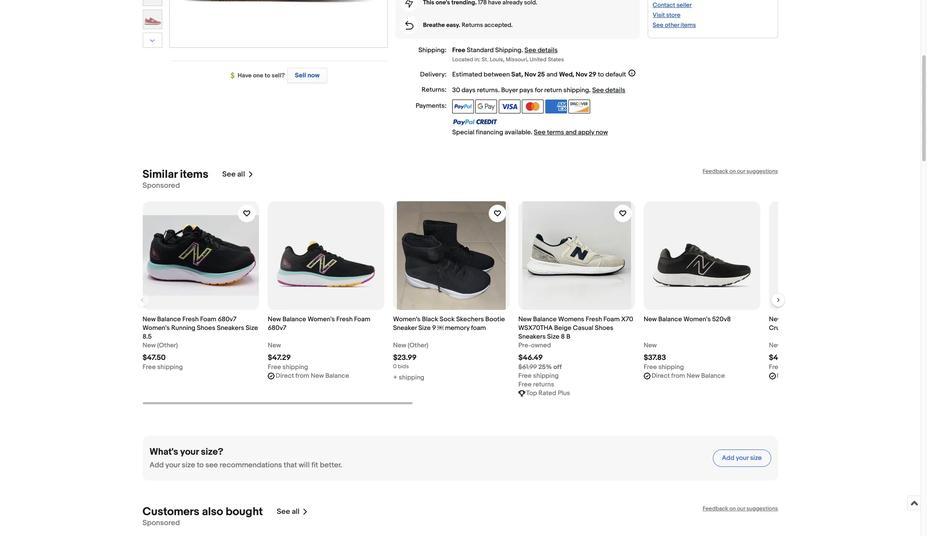 Task type: vqa. For each thing, say whether or not it's contained in the screenshot.


Task type: locate. For each thing, give the bounding box(es) containing it.
shipping down $47.29 text box
[[283, 363, 308, 372]]

1 vertical spatial see all
[[277, 508, 300, 517]]

4 foam from the left
[[855, 315, 872, 324]]

1 on from the top
[[730, 168, 736, 175]]

from for $47.29
[[296, 372, 309, 380]]

1 (other) from the left
[[157, 342, 178, 350]]

also
[[202, 506, 223, 519]]

1 horizontal spatial (other)
[[408, 342, 428, 350]]

1 suggestions from the top
[[747, 168, 778, 175]]

sponsored text field for customers
[[143, 519, 180, 528]]

details
[[538, 46, 558, 54], [605, 86, 625, 94]]

0 horizontal spatial .
[[498, 86, 500, 94]]

days
[[462, 86, 476, 94]]

free shipping text field for $47.29
[[268, 363, 308, 372]]

0 vertical spatial 680v7
[[218, 315, 237, 324]]

.
[[521, 46, 523, 54], [498, 86, 500, 94], [589, 86, 591, 94]]

what's
[[150, 447, 178, 458]]

0 horizontal spatial now
[[308, 71, 320, 80]]

shipping down 25%
[[533, 372, 559, 380]]

new $44.99 free shipping
[[769, 342, 809, 372]]

$37.83 text field
[[644, 354, 666, 362]]

Direct from New Balance text field
[[652, 372, 725, 381], [777, 372, 850, 381]]

2 suggestions from the top
[[747, 506, 778, 513]]

1 from from the left
[[296, 372, 309, 380]]

0 horizontal spatial see all
[[222, 170, 245, 179]]

1 vertical spatial all
[[292, 508, 300, 517]]

new text field for $44.99
[[769, 342, 782, 350]]

0 horizontal spatial (other)
[[157, 342, 178, 350]]

now inside 'link'
[[308, 71, 320, 80]]

1 vertical spatial 680v7
[[268, 324, 287, 332]]

store
[[666, 11, 681, 19]]

payments:
[[416, 102, 447, 110]]

new inside new $44.99 free shipping
[[769, 342, 782, 350]]

new inside the new balance womens fresh foam x70 wsx70tha beige casual shoes sneakers size 8 b pre-owned $46.49 $61.99 25% off free shipping free returns
[[518, 315, 532, 324]]

0 vertical spatial see details link
[[525, 46, 558, 54]]

new for new balance womens fresh foam x70 wsx70tha beige casual shoes sneakers size 8 b pre-owned $46.49 $61.99 25% off free shipping free returns
[[518, 315, 532, 324]]

new (other) $23.99 0 bids + shipping
[[393, 342, 428, 382]]

direct from new balance for $37.83
[[652, 372, 725, 380]]

see all for customers also bought
[[277, 508, 300, 517]]

feedback on our suggestions for customers also bought
[[703, 506, 778, 513]]

(other) up $47.50 on the bottom of the page
[[157, 342, 178, 350]]

new inside new balance women's fresh foam cruzv1 reissue
[[769, 315, 782, 324]]

free standard shipping . see details located in: st. louis, missouri, united states
[[452, 46, 564, 63]]

0 vertical spatial our
[[737, 168, 745, 175]]

1 horizontal spatial returns
[[533, 381, 554, 389]]

1 vertical spatial sneakers
[[518, 333, 546, 341]]

Direct from New Balance text field
[[276, 372, 349, 381]]

1 horizontal spatial size
[[418, 324, 431, 332]]

0 vertical spatial feedback
[[703, 168, 728, 175]]

1 horizontal spatial shoes
[[595, 324, 614, 332]]

free down $61.99
[[518, 372, 532, 380]]

1 vertical spatial feedback
[[703, 506, 728, 513]]

1 vertical spatial suggestions
[[747, 506, 778, 513]]

top rated plus
[[526, 389, 570, 398]]

0 vertical spatial sponsored text field
[[143, 181, 180, 190]]

fresh inside new balance women's fresh foam cruzv1 reissue
[[838, 315, 854, 324]]

1 vertical spatial now
[[596, 128, 608, 136]]

New (Other) text field
[[143, 342, 178, 350], [393, 342, 428, 350]]

0 vertical spatial sponsored
[[143, 181, 180, 190]]

1 horizontal spatial details
[[605, 86, 625, 94]]

2 sponsored text field from the top
[[143, 519, 180, 528]]

0 vertical spatial see all
[[222, 170, 245, 179]]

direct from new balance down new $37.83 free shipping
[[652, 372, 725, 380]]

fresh
[[182, 315, 199, 324], [336, 315, 353, 324], [586, 315, 602, 324], [838, 315, 854, 324]]

new $47.29 free shipping
[[268, 342, 308, 372]]

in:
[[475, 56, 481, 63]]

$61.99
[[518, 363, 537, 372]]

1 horizontal spatial items
[[681, 21, 696, 29]]

free down $44.99 text field
[[769, 363, 782, 372]]

1 shoes from the left
[[197, 324, 215, 332]]

size
[[750, 454, 762, 463], [182, 461, 195, 470]]

women's inside 'new balance fresh foam 680v7 women's running shoes sneakers size 8.5 new (other) $47.50 free shipping'
[[143, 324, 170, 332]]

women's inside new balance women's fresh foam 680v7
[[308, 315, 335, 324]]

new inside new (other) $23.99 0 bids + shipping
[[393, 342, 406, 350]]

foam inside new balance women's fresh foam cruzv1 reissue
[[855, 315, 872, 324]]

balance inside text field
[[325, 372, 349, 380]]

details inside the free standard shipping . see details located in: st. louis, missouri, united states
[[538, 46, 558, 54]]

see all
[[222, 170, 245, 179], [277, 508, 300, 517]]

see terms and apply now link
[[534, 128, 608, 136]]

will
[[299, 461, 310, 470]]

paypal image
[[452, 99, 474, 113]]

items right the similar
[[180, 168, 208, 181]]

1 fresh from the left
[[182, 315, 199, 324]]

add
[[722, 454, 735, 463], [150, 461, 164, 470]]

1 vertical spatial see all text field
[[277, 508, 300, 517]]

shipping down $37.83 text box
[[658, 363, 684, 372]]

to right the 29
[[598, 70, 604, 79]]

see all link for customers also bought
[[277, 506, 308, 519]]

special
[[452, 128, 475, 136]]

owned
[[531, 342, 551, 350]]

3 fresh from the left
[[586, 315, 602, 324]]

shipping inside new (other) $23.99 0 bids + shipping
[[399, 374, 424, 382]]

1 vertical spatial details
[[605, 86, 625, 94]]

0 horizontal spatial add
[[150, 461, 164, 470]]

dollar sign image
[[231, 72, 238, 79]]

x70
[[621, 315, 633, 324]]

2 direct from new balance text field from the left
[[777, 372, 850, 381]]

0 horizontal spatial see all link
[[222, 168, 254, 181]]

new text field up $44.99
[[769, 342, 782, 350]]

1 horizontal spatial direct from new balance
[[652, 372, 725, 380]]

have one to sell?
[[238, 72, 285, 79]]

3 direct from new balance from the left
[[777, 372, 850, 380]]

women's
[[308, 315, 335, 324], [684, 315, 711, 324], [809, 315, 836, 324], [143, 324, 170, 332]]

and right 25 at right top
[[547, 70, 558, 79]]

1 horizontal spatial and
[[566, 128, 577, 136]]

. left buyer
[[498, 86, 500, 94]]

fit
[[311, 461, 318, 470]]

1 foam from the left
[[200, 315, 216, 324]]

1 vertical spatial sponsored text field
[[143, 519, 180, 528]]

new inside new $37.83 free shipping
[[644, 342, 657, 350]]

women's
[[393, 315, 421, 324]]

direct from new balance down new $44.99 free shipping
[[777, 372, 850, 380]]

0 vertical spatial sneakers
[[217, 324, 244, 332]]

shipping inside 'new balance fresh foam 680v7 women's running shoes sneakers size 8.5 new (other) $47.50 free shipping'
[[157, 363, 183, 372]]

2 sponsored from the top
[[143, 519, 180, 528]]

2 horizontal spatial direct
[[777, 372, 795, 380]]

2 new text field from the left
[[769, 342, 782, 350]]

. up missouri,
[[521, 46, 523, 54]]

1 horizontal spatial all
[[292, 508, 300, 517]]

women's inside new balance women's fresh foam cruzv1 reissue
[[809, 315, 836, 324]]

feedback for similar items
[[703, 168, 728, 175]]

2 new (other) text field from the left
[[393, 342, 428, 350]]

direct from new balance text field down new $44.99 free shipping
[[777, 372, 850, 381]]

1 horizontal spatial see all link
[[277, 506, 308, 519]]

Free shipping text field
[[268, 363, 308, 372], [644, 363, 684, 372], [769, 363, 809, 372], [518, 372, 559, 381]]

3 foam from the left
[[604, 315, 620, 324]]

fresh inside new balance women's fresh foam 680v7
[[336, 315, 353, 324]]

30 days returns . buyer pays for return shipping . see details
[[452, 86, 625, 94]]

feedback
[[703, 168, 728, 175], [703, 506, 728, 513]]

new for new $44.99 free shipping
[[769, 342, 782, 350]]

2 feedback from the top
[[703, 506, 728, 513]]

new inside new balance women's fresh foam 680v7
[[268, 315, 281, 324]]

2 horizontal spatial your
[[736, 454, 749, 463]]

that
[[284, 461, 297, 470]]

0 vertical spatial details
[[538, 46, 558, 54]]

direct down $47.29
[[276, 372, 294, 380]]

2 from from the left
[[671, 372, 685, 380]]

2 foam from the left
[[354, 315, 370, 324]]

0 bids text field
[[393, 363, 409, 370]]

shoes right running
[[197, 324, 215, 332]]

Top Rated Plus text field
[[526, 389, 570, 398]]

see other items link
[[653, 21, 696, 29]]

sock
[[440, 315, 455, 324]]

your for size?
[[180, 447, 199, 458]]

your
[[180, 447, 199, 458], [736, 454, 749, 463], [165, 461, 180, 470]]

1 vertical spatial on
[[730, 506, 736, 513]]

1 new (other) text field from the left
[[143, 342, 178, 350]]

(other)
[[157, 342, 178, 350], [408, 342, 428, 350]]

1 vertical spatial feedback on our suggestions link
[[703, 506, 778, 513]]

1 vertical spatial feedback on our suggestions
[[703, 506, 778, 513]]

from inside direct from new balance text field
[[296, 372, 309, 380]]

3 direct from the left
[[777, 372, 795, 380]]

Add your size to see recommendations that will fit better. text field
[[150, 461, 342, 470]]

1 vertical spatial sponsored
[[143, 519, 180, 528]]

1 horizontal spatial see all text field
[[277, 508, 300, 517]]

. for returns
[[498, 86, 500, 94]]

1 horizontal spatial .
[[521, 46, 523, 54]]

1 sponsored text field from the top
[[143, 181, 180, 190]]

Sponsored text field
[[143, 181, 180, 190], [143, 519, 180, 528]]

direct for $37.83
[[652, 372, 670, 380]]

new for new balance fresh foam 680v7 women's running shoes sneakers size 8.5 new (other) $47.50 free shipping
[[143, 315, 156, 324]]

0 vertical spatial on
[[730, 168, 736, 175]]

2 our from the top
[[737, 506, 745, 513]]

balance
[[157, 315, 181, 324], [282, 315, 306, 324], [533, 315, 557, 324], [658, 315, 682, 324], [784, 315, 807, 324], [325, 372, 349, 380], [701, 372, 725, 380], [827, 372, 850, 380]]

2 shoes from the left
[[595, 324, 614, 332]]

sneaker
[[393, 324, 417, 332]]

0 horizontal spatial from
[[296, 372, 309, 380]]

women's for $47.29
[[308, 315, 335, 324]]

0 horizontal spatial size
[[246, 324, 258, 332]]

see details link down "default"
[[592, 86, 625, 94]]

your inside button
[[736, 454, 749, 463]]

new for new balance women's fresh foam 680v7
[[268, 315, 281, 324]]

1 horizontal spatial size
[[750, 454, 762, 463]]

returns:
[[422, 86, 447, 94]]

0 horizontal spatial direct from new balance text field
[[652, 372, 725, 381]]

680v7 inside new balance women's fresh foam 680v7
[[268, 324, 287, 332]]

from
[[296, 372, 309, 380], [671, 372, 685, 380], [797, 372, 811, 380]]

New text field
[[268, 342, 281, 350], [769, 342, 782, 350]]

sneakers inside the new balance womens fresh foam x70 wsx70tha beige casual shoes sneakers size 8 b pre-owned $46.49 $61.99 25% off free shipping free returns
[[518, 333, 546, 341]]

women's for $44.99
[[809, 315, 836, 324]]

missouri,
[[506, 56, 529, 63]]

new (other) text field up $47.50 on the bottom of the page
[[143, 342, 178, 350]]

4 fresh from the left
[[838, 315, 854, 324]]

new inside text field
[[311, 372, 324, 380]]

1 horizontal spatial direct from new balance text field
[[777, 372, 850, 381]]

details up states
[[538, 46, 558, 54]]

add inside what's your size? add your size to see recommendations that will fit better.
[[150, 461, 164, 470]]

size inside add your size button
[[750, 454, 762, 463]]

foam inside new balance women's fresh foam 680v7
[[354, 315, 370, 324]]

0 horizontal spatial to
[[197, 461, 204, 470]]

shipping down $47.50 text box
[[157, 363, 183, 372]]

$23.99 text field
[[393, 354, 417, 362]]

to right one
[[265, 72, 270, 79]]

1 vertical spatial returns
[[533, 381, 554, 389]]

2 direct from the left
[[652, 372, 670, 380]]

see
[[653, 21, 664, 29], [525, 46, 536, 54], [592, 86, 604, 94], [534, 128, 546, 136], [222, 170, 236, 179], [277, 508, 290, 517]]

our for similar items
[[737, 168, 745, 175]]

0 horizontal spatial items
[[180, 168, 208, 181]]

from down new $37.83 free shipping
[[671, 372, 685, 380]]

1 horizontal spatial now
[[596, 128, 608, 136]]

new (other) text field for $23.99
[[393, 342, 428, 350]]

all
[[237, 170, 245, 179], [292, 508, 300, 517]]

1 direct from the left
[[276, 372, 294, 380]]

0 vertical spatial now
[[308, 71, 320, 80]]

new text field up $47.29 text box
[[268, 342, 281, 350]]

shipping down $44.99 text field
[[784, 363, 809, 372]]

0 horizontal spatial shoes
[[197, 324, 215, 332]]

. inside the free standard shipping . see details located in: st. louis, missouri, united states
[[521, 46, 523, 54]]

direct inside direct from new balance text field
[[276, 372, 294, 380]]

returns inside the new balance womens fresh foam x70 wsx70tha beige casual shoes sneakers size 8 b pre-owned $46.49 $61.99 25% off free shipping free returns
[[533, 381, 554, 389]]

our
[[737, 168, 745, 175], [737, 506, 745, 513]]

2 feedback on our suggestions from the top
[[703, 506, 778, 513]]

2 horizontal spatial to
[[598, 70, 604, 79]]

0 horizontal spatial all
[[237, 170, 245, 179]]

2 horizontal spatial .
[[589, 86, 591, 94]]

returns up rated
[[533, 381, 554, 389]]

0 horizontal spatial see all text field
[[222, 170, 245, 179]]

contact
[[653, 1, 675, 9]]

women's for $37.83
[[684, 315, 711, 324]]

(other) up $23.99
[[408, 342, 428, 350]]

3 from from the left
[[797, 372, 811, 380]]

wsx70tha
[[518, 324, 553, 332]]

direct from new balance
[[276, 372, 349, 380], [652, 372, 725, 380], [777, 372, 850, 380]]

(other) inside 'new balance fresh foam 680v7 women's running shoes sneakers size 8.5 new (other) $47.50 free shipping'
[[157, 342, 178, 350]]

direct down $44.99 text field
[[777, 372, 795, 380]]

new (other) text field up $23.99 text box
[[393, 342, 428, 350]]

new balance women's fresh foam x70 - picture 43 of 98 image
[[170, 0, 387, 47]]

direct for $47.29
[[276, 372, 294, 380]]

0 horizontal spatial returns
[[477, 86, 498, 94]]

. for shipping
[[521, 46, 523, 54]]

1 feedback from the top
[[703, 168, 728, 175]]

see all for similar items
[[222, 170, 245, 179]]

1 horizontal spatial sneakers
[[518, 333, 546, 341]]

1 horizontal spatial new text field
[[769, 342, 782, 350]]

1 vertical spatial see all link
[[277, 506, 308, 519]]

2 horizontal spatial direct from new balance
[[777, 372, 850, 380]]

direct for $44.99
[[777, 372, 795, 380]]

sell now link
[[285, 68, 327, 83]]

0 horizontal spatial sneakers
[[217, 324, 244, 332]]

visa image
[[499, 99, 521, 113]]

0 horizontal spatial 680v7
[[218, 315, 237, 324]]

visit store link
[[653, 11, 681, 19]]

free down $47.29
[[268, 363, 281, 372]]

new inside new $47.29 free shipping
[[268, 342, 281, 350]]

1 direct from new balance text field from the left
[[652, 372, 725, 381]]

shipping up "discover" image
[[564, 86, 589, 94]]

all for similar items
[[237, 170, 245, 179]]

0 vertical spatial see all link
[[222, 168, 254, 181]]

what's your size? add your size to see recommendations that will fit better.
[[150, 447, 342, 470]]

New text field
[[644, 342, 657, 350]]

2 (other) from the left
[[408, 342, 428, 350]]

2 direct from new balance from the left
[[652, 372, 725, 380]]

wed,
[[559, 70, 574, 79]]

similar items
[[143, 168, 208, 181]]

1 feedback on our suggestions link from the top
[[703, 168, 778, 175]]

1 horizontal spatial to
[[265, 72, 270, 79]]

1 horizontal spatial see details link
[[592, 86, 625, 94]]

See all text field
[[222, 170, 245, 179], [277, 508, 300, 517]]

free up the located
[[452, 46, 465, 54]]

visit
[[653, 11, 665, 19]]

0 vertical spatial and
[[547, 70, 558, 79]]

black
[[422, 315, 438, 324]]

seller
[[677, 1, 692, 9]]

2 on from the top
[[730, 506, 736, 513]]

see all text field for customers also bought
[[277, 508, 300, 517]]

2 horizontal spatial size
[[547, 333, 560, 341]]

1 vertical spatial and
[[566, 128, 577, 136]]

from for $37.83
[[671, 372, 685, 380]]

foam inside the new balance womens fresh foam x70 wsx70tha beige casual shoes sneakers size 8 b pre-owned $46.49 $61.99 25% off free shipping free returns
[[604, 315, 620, 324]]

delivery:
[[420, 70, 447, 79]]

shoes inside 'new balance fresh foam 680v7 women's running shoes sneakers size 8.5 new (other) $47.50 free shipping'
[[197, 324, 215, 332]]

0 vertical spatial items
[[681, 21, 696, 29]]

1 new text field from the left
[[268, 342, 281, 350]]

shoes
[[197, 324, 215, 332], [595, 324, 614, 332]]

new for new (other) $23.99 0 bids + shipping
[[393, 342, 406, 350]]

shipping:
[[419, 46, 447, 54]]

shipping inside new $44.99 free shipping
[[784, 363, 809, 372]]

feedback for customers also bought
[[703, 506, 728, 513]]

louis,
[[490, 56, 505, 63]]

nov left 25 at right top
[[525, 70, 536, 79]]

0 vertical spatial see all text field
[[222, 170, 245, 179]]

to
[[598, 70, 604, 79], [265, 72, 270, 79], [197, 461, 204, 470]]

$47.29
[[268, 354, 291, 362]]

0 horizontal spatial details
[[538, 46, 558, 54]]

direct
[[276, 372, 294, 380], [652, 372, 670, 380], [777, 372, 795, 380]]

new balance women's 520v8
[[644, 315, 731, 324]]

feedback on our suggestions link
[[703, 168, 778, 175], [703, 506, 778, 513]]

. down the 29
[[589, 86, 591, 94]]

new
[[143, 315, 156, 324], [268, 315, 281, 324], [518, 315, 532, 324], [644, 315, 657, 324], [769, 315, 782, 324], [143, 342, 156, 350], [268, 342, 281, 350], [393, 342, 406, 350], [644, 342, 657, 350], [769, 342, 782, 350], [311, 372, 324, 380], [687, 372, 700, 380], [812, 372, 825, 380]]

suggestions
[[747, 168, 778, 175], [747, 506, 778, 513]]

1 our from the top
[[737, 168, 745, 175]]

free down $37.83 text box
[[644, 363, 657, 372]]

0 vertical spatial suggestions
[[747, 168, 778, 175]]

returns up google pay image
[[477, 86, 498, 94]]

0 horizontal spatial nov
[[525, 70, 536, 79]]

nov left the 29
[[576, 70, 587, 79]]

shoes right casual
[[595, 324, 614, 332]]

0 vertical spatial feedback on our suggestions
[[703, 168, 778, 175]]

fresh inside the new balance womens fresh foam x70 wsx70tha beige casual shoes sneakers size 8 b pre-owned $46.49 $61.99 25% off free shipping free returns
[[586, 315, 602, 324]]

items right other
[[681, 21, 696, 29]]

sneakers inside 'new balance fresh foam 680v7 women's running shoes sneakers size 8.5 new (other) $47.50 free shipping'
[[217, 324, 244, 332]]

$47.50 text field
[[143, 354, 166, 362]]

$46.49 text field
[[518, 354, 543, 362]]

direct from new balance text field down new $37.83 free shipping
[[652, 372, 725, 381]]

1 direct from new balance from the left
[[276, 372, 349, 380]]

shipping
[[564, 86, 589, 94], [157, 363, 183, 372], [283, 363, 308, 372], [658, 363, 684, 372], [784, 363, 809, 372], [533, 372, 559, 380], [399, 374, 424, 382]]

free shipping text field down $44.99 text field
[[769, 363, 809, 372]]

free down $47.50 on the bottom of the page
[[143, 363, 156, 372]]

see all text field for similar items
[[222, 170, 245, 179]]

$44.99
[[769, 354, 794, 362]]

0 horizontal spatial new (other) text field
[[143, 342, 178, 350]]

and left apply
[[566, 128, 577, 136]]

from down new $44.99 free shipping
[[797, 372, 811, 380]]

now right apply
[[596, 128, 608, 136]]

0 horizontal spatial new text field
[[268, 342, 281, 350]]

available.
[[505, 128, 532, 136]]

1 horizontal spatial add
[[722, 454, 735, 463]]

new balance women's fresh foam 680v7
[[268, 315, 370, 332]]

1 vertical spatial with details__icon image
[[405, 21, 413, 30]]

0 vertical spatial feedback on our suggestions link
[[703, 168, 778, 175]]

shipping down the bids
[[399, 374, 424, 382]]

0 horizontal spatial direct from new balance
[[276, 372, 349, 380]]

direct from new balance text field for $37.83
[[652, 372, 725, 381]]

with details__icon image
[[405, 0, 413, 8], [405, 21, 413, 30]]

see details link up united on the right top
[[525, 46, 558, 54]]

2 fresh from the left
[[336, 315, 353, 324]]

balance inside 'new balance fresh foam 680v7 women's running shoes sneakers size 8.5 new (other) $47.50 free shipping'
[[157, 315, 181, 324]]

free
[[452, 46, 465, 54], [143, 363, 156, 372], [268, 363, 281, 372], [644, 363, 657, 372], [769, 363, 782, 372], [518, 372, 532, 380], [518, 381, 532, 389]]

details down "default"
[[605, 86, 625, 94]]

0 horizontal spatial your
[[165, 461, 180, 470]]

0 horizontal spatial and
[[547, 70, 558, 79]]

apply
[[578, 128, 594, 136]]

1 feedback on our suggestions from the top
[[703, 168, 778, 175]]

free shipping text field down $47.29 text box
[[268, 363, 308, 372]]

free shipping text field down $37.83 text box
[[644, 363, 684, 372]]

1 horizontal spatial see all
[[277, 508, 300, 517]]

0 horizontal spatial direct
[[276, 372, 294, 380]]

0 horizontal spatial size
[[182, 461, 195, 470]]

1 horizontal spatial your
[[180, 447, 199, 458]]

direct down $37.83
[[652, 372, 670, 380]]

2 horizontal spatial from
[[797, 372, 811, 380]]

shoes inside the new balance womens fresh foam x70 wsx70tha beige casual shoes sneakers size 8 b pre-owned $46.49 $61.99 25% off free shipping free returns
[[595, 324, 614, 332]]

direct from new balance down new $47.29 free shipping
[[276, 372, 349, 380]]

1 horizontal spatial 680v7
[[268, 324, 287, 332]]

breathe
[[423, 21, 445, 29]]

1 vertical spatial our
[[737, 506, 745, 513]]

1 horizontal spatial direct
[[652, 372, 670, 380]]

to left see on the bottom
[[197, 461, 204, 470]]

from down new $47.29 free shipping
[[296, 372, 309, 380]]

sell
[[295, 71, 306, 80]]

1 horizontal spatial new (other) text field
[[393, 342, 428, 350]]

top
[[526, 389, 537, 398]]

2 feedback on our suggestions link from the top
[[703, 506, 778, 513]]

now right sell
[[308, 71, 320, 80]]

all for customers also bought
[[292, 508, 300, 517]]

1 sponsored from the top
[[143, 181, 180, 190]]



Task type: describe. For each thing, give the bounding box(es) containing it.
paypal credit image
[[452, 119, 498, 126]]

sponsored for similar
[[143, 181, 180, 190]]

plus
[[558, 389, 570, 398]]

casual
[[573, 324, 593, 332]]

states
[[548, 56, 564, 63]]

shipping
[[495, 46, 521, 54]]

free inside the free standard shipping . see details located in: st. louis, missouri, united states
[[452, 46, 465, 54]]

new for new balance women's fresh foam cruzv1 reissue
[[769, 315, 782, 324]]

memory
[[445, 324, 470, 332]]

to inside what's your size? add your size to see recommendations that will fit better.
[[197, 461, 204, 470]]

free shipping text field down 25%
[[518, 372, 559, 381]]

from for $44.99
[[797, 372, 811, 380]]

size inside what's your size? add your size to see recommendations that will fit better.
[[182, 461, 195, 470]]

fresh inside 'new balance fresh foam 680v7 women's running shoes sneakers size 8.5 new (other) $47.50 free shipping'
[[182, 315, 199, 324]]

other
[[665, 21, 679, 29]]

sell?
[[272, 72, 285, 79]]

free inside 'new balance fresh foam 680v7 women's running shoes sneakers size 8.5 new (other) $47.50 free shipping'
[[143, 363, 156, 372]]

picture 49 of 98 image
[[143, 0, 162, 6]]

new for new $47.29 free shipping
[[268, 342, 281, 350]]

beige
[[554, 324, 572, 332]]

0 vertical spatial returns
[[477, 86, 498, 94]]

free shipping text field for $37.83
[[644, 363, 684, 372]]

+ shipping text field
[[393, 374, 424, 382]]

size inside women's black sock skechers bootie sneaker size 9 ￼ memory foam
[[418, 324, 431, 332]]

size inside the new balance womens fresh foam x70 wsx70tha beige casual shoes sneakers size 8 b pre-owned $46.49 $61.99 25% off free shipping free returns
[[547, 333, 560, 341]]

sponsored for customers
[[143, 519, 180, 528]]

standard
[[467, 46, 494, 54]]

add your size
[[722, 454, 762, 463]]

breathe easy. returns accepted.
[[423, 21, 513, 29]]

customers
[[143, 506, 199, 519]]

free shipping text field for $44.99
[[769, 363, 809, 372]]

rated
[[539, 389, 556, 398]]

recommendations
[[220, 461, 282, 470]]

shipping inside new $37.83 free shipping
[[658, 363, 684, 372]]

size?
[[201, 447, 223, 458]]

b
[[566, 333, 570, 341]]

sell now
[[295, 71, 320, 80]]

Pre-owned text field
[[518, 342, 551, 350]]

our for customers also bought
[[737, 506, 745, 513]]

shipping inside the new balance womens fresh foam x70 wsx70tha beige casual shoes sneakers size 8 b pre-owned $46.49 $61.99 25% off free shipping free returns
[[533, 372, 559, 380]]

30
[[452, 86, 460, 94]]

american express image
[[545, 99, 567, 113]]

bids
[[398, 363, 409, 370]]

(other) inside new (other) $23.99 0 bids + shipping
[[408, 342, 428, 350]]

on for customers also bought
[[730, 506, 736, 513]]

returns
[[462, 21, 483, 29]]

feedback on our suggestions link for similar items
[[703, 168, 778, 175]]

see
[[205, 461, 218, 470]]

default
[[606, 70, 626, 79]]

foam inside 'new balance fresh foam 680v7 women's running shoes sneakers size 8.5 new (other) $47.50 free shipping'
[[200, 315, 216, 324]]

free up top on the bottom right
[[518, 381, 532, 389]]

balance inside the new balance womens fresh foam x70 wsx70tha beige casual shoes sneakers size 8 b pre-owned $46.49 $61.99 25% off free shipping free returns
[[533, 315, 557, 324]]

0
[[393, 363, 397, 370]]

discover image
[[568, 99, 590, 113]]

cruzv1
[[769, 324, 789, 332]]

on for similar items
[[730, 168, 736, 175]]

￼
[[438, 324, 444, 332]]

0 horizontal spatial see details link
[[525, 46, 558, 54]]

special financing available. see terms and apply now
[[452, 128, 608, 136]]

direct from new balance text field for $44.99
[[777, 372, 850, 381]]

add inside button
[[722, 454, 735, 463]]

$47.50
[[143, 354, 166, 362]]

and for 25
[[547, 70, 558, 79]]

8.5
[[143, 333, 152, 341]]

fresh for new balance womens fresh foam x70 wsx70tha beige casual shoes sneakers size 8 b pre-owned $46.49 $61.99 25% off free shipping free returns
[[586, 315, 602, 324]]

your for size
[[736, 454, 749, 463]]

suggestions for similar items
[[747, 168, 778, 175]]

Free shipping text field
[[143, 363, 183, 372]]

picture 50 of 98 image
[[143, 10, 162, 29]]

1 vertical spatial items
[[180, 168, 208, 181]]

8
[[561, 333, 565, 341]]

one
[[253, 72, 263, 79]]

balance inside new balance women's fresh foam 680v7
[[282, 315, 306, 324]]

direct from new balance for $44.99
[[777, 372, 850, 380]]

financing
[[476, 128, 503, 136]]

feedback on our suggestions link for customers also bought
[[703, 506, 778, 513]]

off
[[553, 363, 562, 372]]

520v8
[[712, 315, 731, 324]]

buyer
[[501, 86, 518, 94]]

for
[[535, 86, 543, 94]]

size inside 'new balance fresh foam 680v7 women's running shoes sneakers size 8.5 new (other) $47.50 free shipping'
[[246, 324, 258, 332]]

bootie
[[485, 315, 505, 324]]

1 vertical spatial see details link
[[592, 86, 625, 94]]

contact seller link
[[653, 1, 692, 9]]

foam
[[471, 324, 486, 332]]

located
[[452, 56, 473, 63]]

previous price $61.99 25% off text field
[[518, 363, 562, 372]]

better.
[[320, 461, 342, 470]]

suggestions for customers also bought
[[747, 506, 778, 513]]

new for new $37.83 free shipping
[[644, 342, 657, 350]]

direct from new balance for $47.29
[[276, 372, 349, 380]]

master card image
[[522, 99, 544, 113]]

between
[[484, 70, 510, 79]]

google pay image
[[476, 99, 497, 113]]

$37.83
[[644, 354, 666, 362]]

fresh for new balance women's fresh foam cruzv1 reissue
[[838, 315, 854, 324]]

foam for new balance women's fresh foam 680v7
[[354, 315, 370, 324]]

+
[[393, 374, 397, 382]]

pays
[[519, 86, 534, 94]]

Free returns text field
[[518, 381, 554, 389]]

sponsored text field for similar
[[143, 181, 180, 190]]

contact seller visit store see other items
[[653, 1, 696, 29]]

25
[[538, 70, 545, 79]]

new for new balance women's 520v8
[[644, 315, 657, 324]]

running
[[171, 324, 195, 332]]

st.
[[482, 56, 489, 63]]

fresh for new balance women's fresh foam 680v7
[[336, 315, 353, 324]]

see inside the free standard shipping . see details located in: st. louis, missouri, united states
[[525, 46, 536, 54]]

29
[[589, 70, 597, 79]]

free inside new $47.29 free shipping
[[268, 363, 281, 372]]

skechers
[[456, 315, 484, 324]]

womens
[[558, 315, 584, 324]]

have
[[238, 72, 252, 79]]

united
[[530, 56, 547, 63]]

1 nov from the left
[[525, 70, 536, 79]]

$44.99 text field
[[769, 354, 794, 362]]

new balance women's fresh foam cruzv1 reissue
[[769, 315, 872, 332]]

items inside contact seller visit store see other items
[[681, 21, 696, 29]]

680v7 inside 'new balance fresh foam 680v7 women's running shoes sneakers size 8.5 new (other) $47.50 free shipping'
[[218, 315, 237, 324]]

women's black sock skechers bootie sneaker size 9 ￼ memory foam
[[393, 315, 505, 332]]

new text field for $47.29
[[268, 342, 281, 350]]

free inside new $44.99 free shipping
[[769, 363, 782, 372]]

new balance fresh foam 680v7 women's running shoes sneakers size 8.5 new (other) $47.50 free shipping
[[143, 315, 258, 372]]

return
[[544, 86, 562, 94]]

free inside new $37.83 free shipping
[[644, 363, 657, 372]]

foam for new balance womens fresh foam x70 wsx70tha beige casual shoes sneakers size 8 b pre-owned $46.49 $61.99 25% off free shipping free returns
[[604, 315, 620, 324]]

$23.99
[[393, 354, 417, 362]]

see all link for similar items
[[222, 168, 254, 181]]

new $37.83 free shipping
[[644, 342, 684, 372]]

0 vertical spatial with details__icon image
[[405, 0, 413, 8]]

$47.29 text field
[[268, 354, 291, 362]]

2 nov from the left
[[576, 70, 587, 79]]

see inside contact seller visit store see other items
[[653, 21, 664, 29]]

new (other) text field for $47.50
[[143, 342, 178, 350]]

pre-
[[518, 342, 531, 350]]

estimated between sat, nov 25 and wed, nov 29 to default
[[452, 70, 626, 79]]

bought
[[226, 506, 263, 519]]

and for terms
[[566, 128, 577, 136]]

balance inside new balance women's fresh foam cruzv1 reissue
[[784, 315, 807, 324]]

foam for new balance women's fresh foam cruzv1 reissue
[[855, 315, 872, 324]]

shipping inside new $47.29 free shipping
[[283, 363, 308, 372]]

feedback on our suggestions for similar items
[[703, 168, 778, 175]]

customers also bought
[[143, 506, 263, 519]]



